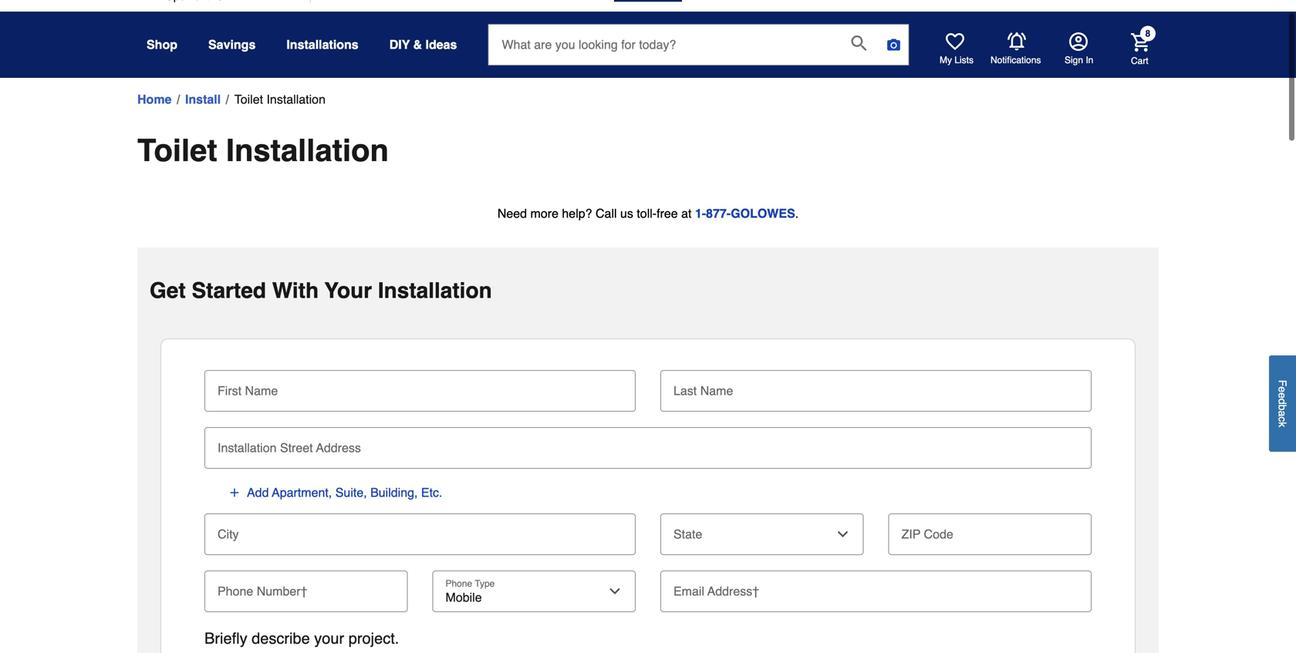 Task type: describe. For each thing, give the bounding box(es) containing it.
1-
[[695, 206, 706, 221]]

zip
[[902, 527, 921, 542]]

installations button
[[287, 31, 359, 59]]

my lists link
[[940, 32, 974, 66]]

camera image
[[886, 37, 902, 52]]

your
[[325, 279, 372, 303]]

1 vertical spatial toilet installation
[[137, 133, 389, 168]]

your
[[314, 630, 344, 648]]

with
[[272, 279, 319, 303]]

cart
[[1131, 55, 1149, 66]]

k
[[1277, 422, 1289, 428]]

ZIP Code text field
[[895, 514, 1086, 548]]

call
[[596, 206, 617, 221]]

f e e d b a c k
[[1277, 380, 1289, 428]]

address†
[[708, 584, 759, 599]]

sign in button
[[1065, 32, 1094, 66]]

get
[[150, 279, 186, 303]]

notifications
[[991, 55, 1041, 66]]

f e e d b a c k button
[[1269, 356, 1296, 452]]

email
[[674, 584, 704, 599]]

free
[[657, 206, 678, 221]]

Phone Number† text field
[[211, 571, 402, 605]]

lists
[[955, 55, 974, 66]]

savings
[[208, 37, 256, 52]]

plus image
[[228, 487, 241, 499]]

project.
[[349, 630, 399, 648]]

installation street address
[[218, 441, 361, 455]]

us
[[620, 206, 633, 221]]

apartment,
[[272, 486, 332, 500]]

first
[[218, 384, 242, 398]]

address
[[316, 441, 361, 455]]

diy
[[389, 37, 410, 52]]

my lists
[[940, 55, 974, 66]]

installations
[[287, 37, 359, 52]]

suite,
[[335, 486, 367, 500]]

phone
[[218, 584, 253, 599]]

at
[[681, 206, 692, 221]]

877-
[[706, 206, 731, 221]]

lowe's home improvement account image
[[1069, 32, 1088, 51]]

diy & ideas
[[389, 37, 457, 52]]

toll-
[[637, 206, 657, 221]]

1 e from the top
[[1277, 387, 1289, 393]]

sign
[[1065, 55, 1083, 66]]

started
[[192, 279, 266, 303]]

b
[[1277, 405, 1289, 411]]

briefly describe your project.
[[204, 630, 399, 648]]

home
[[137, 92, 172, 106]]

0 vertical spatial toilet installation
[[234, 92, 326, 106]]

first name
[[218, 384, 278, 398]]

sign in
[[1065, 55, 1094, 66]]

shop
[[147, 37, 177, 52]]

name for last name
[[700, 384, 733, 398]]



Task type: vqa. For each thing, say whether or not it's contained in the screenshot.
Started
yes



Task type: locate. For each thing, give the bounding box(es) containing it.
toilet
[[234, 92, 263, 106], [137, 133, 217, 168]]

briefly
[[204, 630, 247, 648]]

name for first name
[[245, 384, 278, 398]]

1 name from the left
[[245, 384, 278, 398]]

lowe's home improvement logo image
[[614, 0, 682, 20]]

e
[[1277, 387, 1289, 393], [1277, 393, 1289, 399]]

more
[[530, 206, 559, 221]]

building,
[[370, 486, 418, 500]]

number†
[[257, 584, 307, 599]]

lowe's home improvement lists image
[[946, 32, 964, 51]]

c
[[1277, 417, 1289, 422]]

add
[[247, 486, 269, 500]]

0 horizontal spatial name
[[245, 384, 278, 398]]

need
[[497, 206, 527, 221]]

add apartment, suite, building, etc.
[[247, 486, 442, 500]]

help?
[[562, 206, 592, 221]]

City text field
[[211, 514, 630, 548]]

savings button
[[208, 31, 256, 59]]

toilet installation down 'installations' button
[[234, 92, 326, 106]]

home link
[[137, 90, 172, 109]]

in
[[1086, 55, 1094, 66]]

lowe's home improvement notification center image
[[1008, 32, 1026, 51]]

First Name text field
[[211, 370, 630, 404]]

Installation Street Address text field
[[211, 427, 1086, 461]]

city
[[218, 527, 239, 542]]

need more help? call us toll-free at 1-877-golowes .
[[497, 206, 799, 221]]

search image
[[851, 36, 867, 51]]

1 vertical spatial toilet
[[137, 133, 217, 168]]

toilet down home link
[[137, 133, 217, 168]]

None search field
[[488, 24, 909, 80]]

name right 'first'
[[245, 384, 278, 398]]

0 horizontal spatial toilet
[[137, 133, 217, 168]]

toilet installation link
[[234, 90, 326, 109]]

1-877-golowes link
[[695, 206, 795, 221]]

toilet installation down toilet installation link
[[137, 133, 389, 168]]

e up b
[[1277, 393, 1289, 399]]

my
[[940, 55, 952, 66]]

diy & ideas button
[[389, 31, 457, 59]]

1 horizontal spatial name
[[700, 384, 733, 398]]

toilet installation
[[234, 92, 326, 106], [137, 133, 389, 168]]

zip code
[[902, 527, 953, 542]]

8
[[1145, 28, 1151, 39]]

2 e from the top
[[1277, 393, 1289, 399]]

installation
[[267, 92, 326, 106], [226, 133, 389, 168], [378, 279, 492, 303], [218, 441, 277, 455]]

f
[[1277, 380, 1289, 387]]

ideas
[[426, 37, 457, 52]]

shop button
[[147, 31, 177, 59]]

golowes
[[731, 206, 795, 221]]

name right last at the right bottom of page
[[700, 384, 733, 398]]

lowe's home improvement cart image
[[1131, 33, 1150, 52]]

install
[[185, 92, 221, 106]]

last
[[674, 384, 697, 398]]

e up d
[[1277, 387, 1289, 393]]

Search Query text field
[[489, 25, 839, 65]]

&
[[413, 37, 422, 52]]

2 name from the left
[[700, 384, 733, 398]]

code
[[924, 527, 953, 542]]

describe
[[252, 630, 310, 648]]

email address†
[[674, 584, 759, 599]]

install link
[[185, 90, 221, 109]]

Last Name text field
[[667, 370, 1086, 404]]

a
[[1277, 411, 1289, 417]]

.
[[795, 206, 799, 221]]

1 horizontal spatial toilet
[[234, 92, 263, 106]]

add apartment, suite, building, etc. button
[[228, 485, 443, 502]]

etc.
[[421, 486, 442, 500]]

name
[[245, 384, 278, 398], [700, 384, 733, 398]]

d
[[1277, 399, 1289, 405]]

toilet right install
[[234, 92, 263, 106]]

Email Address† text field
[[667, 571, 1086, 605]]

phone number†
[[218, 584, 307, 599]]

0 vertical spatial toilet
[[234, 92, 263, 106]]

last name
[[674, 384, 733, 398]]

street
[[280, 441, 313, 455]]

get started with your installation
[[150, 279, 492, 303]]



